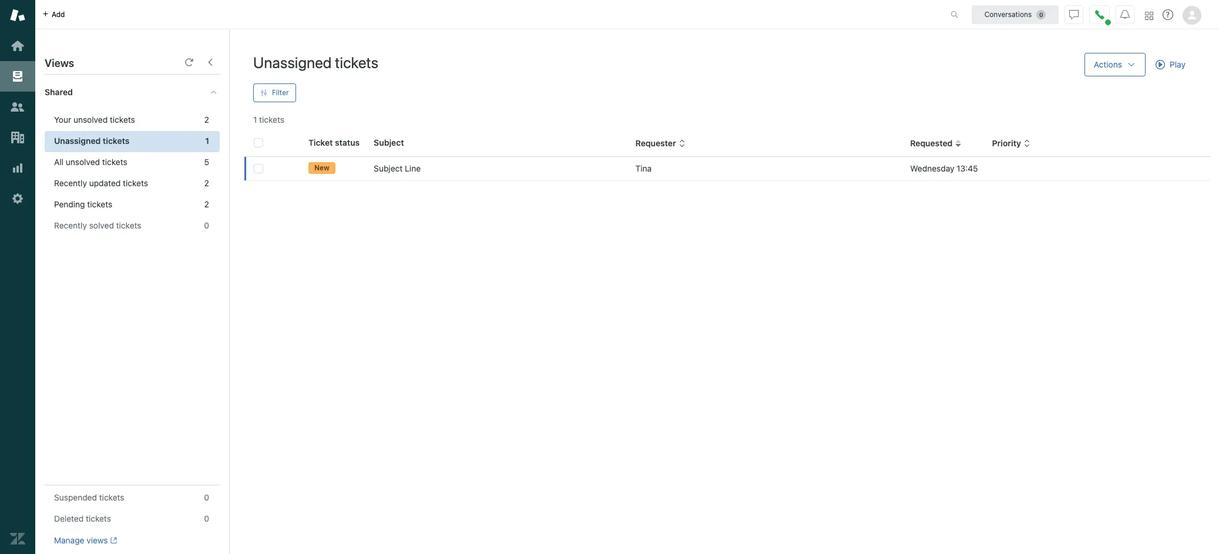 Task type: describe. For each thing, give the bounding box(es) containing it.
1 tickets
[[253, 115, 284, 125]]

zendesk support image
[[10, 8, 25, 23]]

filter button
[[253, 83, 296, 102]]

13:45
[[957, 163, 978, 173]]

filter
[[272, 88, 289, 97]]

subject line
[[374, 163, 421, 173]]

refresh views pane image
[[185, 58, 194, 67]]

play button
[[1146, 53, 1196, 76]]

get help image
[[1163, 9, 1174, 20]]

0 for recently solved tickets
[[204, 220, 209, 230]]

2 for recently updated tickets
[[204, 178, 209, 188]]

conversations
[[985, 10, 1032, 19]]

requested button
[[910, 138, 962, 149]]

all
[[54, 157, 64, 167]]

ticket status
[[309, 138, 360, 147]]

new
[[314, 164, 330, 172]]

conversations button
[[972, 5, 1059, 24]]

requester button
[[636, 138, 686, 149]]

add
[[52, 10, 65, 19]]

0 for suspended tickets
[[204, 492, 209, 502]]

reporting image
[[10, 160, 25, 176]]

0 for deleted tickets
[[204, 514, 209, 524]]

views
[[87, 535, 108, 545]]

shared
[[45, 87, 73, 97]]

5
[[204, 157, 209, 167]]

priority button
[[992, 138, 1031, 149]]

subject for subject
[[374, 138, 404, 147]]

notifications image
[[1121, 10, 1130, 19]]

subject line link
[[374, 163, 421, 175]]

zendesk products image
[[1145, 11, 1154, 20]]

wednesday
[[910, 163, 955, 173]]

shared heading
[[35, 75, 229, 110]]

recently for recently updated tickets
[[54, 178, 87, 188]]

pending
[[54, 199, 85, 209]]

deleted
[[54, 514, 84, 524]]

customers image
[[10, 99, 25, 115]]

suspended tickets
[[54, 492, 124, 502]]

(opens in a new tab) image
[[108, 537, 117, 544]]

1 for 1
[[205, 136, 209, 146]]

recently solved tickets
[[54, 220, 141, 230]]

views image
[[10, 69, 25, 84]]

organizations image
[[10, 130, 25, 145]]

status
[[335, 138, 360, 147]]

unsolved for all
[[66, 157, 100, 167]]

line
[[405, 163, 421, 173]]

pending tickets
[[54, 199, 112, 209]]

1 vertical spatial unassigned
[[54, 136, 101, 146]]



Task type: locate. For each thing, give the bounding box(es) containing it.
1 subject from the top
[[374, 138, 404, 147]]

views
[[45, 57, 74, 69]]

your unsolved tickets
[[54, 115, 135, 125]]

2 for pending tickets
[[204, 199, 209, 209]]

recently updated tickets
[[54, 178, 148, 188]]

suspended
[[54, 492, 97, 502]]

1 vertical spatial subject
[[374, 163, 403, 173]]

2 vertical spatial 2
[[204, 199, 209, 209]]

0 horizontal spatial 1
[[205, 136, 209, 146]]

1 vertical spatial unassigned tickets
[[54, 136, 130, 146]]

requester
[[636, 138, 676, 148]]

requested
[[910, 138, 953, 148]]

add button
[[35, 0, 72, 29]]

wednesday 13:45
[[910, 163, 978, 173]]

recently for recently solved tickets
[[54, 220, 87, 230]]

0 vertical spatial 0
[[204, 220, 209, 230]]

0 horizontal spatial unassigned tickets
[[54, 136, 130, 146]]

1 vertical spatial recently
[[54, 220, 87, 230]]

1 horizontal spatial unassigned
[[253, 53, 332, 71]]

2 vertical spatial 0
[[204, 514, 209, 524]]

0 vertical spatial 1
[[253, 115, 257, 125]]

admin image
[[10, 191, 25, 206]]

0 vertical spatial recently
[[54, 178, 87, 188]]

1 recently from the top
[[54, 178, 87, 188]]

3 0 from the top
[[204, 514, 209, 524]]

0 horizontal spatial unassigned
[[54, 136, 101, 146]]

recently up pending
[[54, 178, 87, 188]]

unsolved
[[73, 115, 108, 125], [66, 157, 100, 167]]

1 up 5
[[205, 136, 209, 146]]

recently
[[54, 178, 87, 188], [54, 220, 87, 230]]

0 vertical spatial unassigned tickets
[[253, 53, 379, 71]]

3 2 from the top
[[204, 199, 209, 209]]

shared button
[[35, 75, 198, 110]]

recently down pending
[[54, 220, 87, 230]]

main element
[[0, 0, 35, 554]]

subject inside row
[[374, 163, 403, 173]]

0 vertical spatial unassigned
[[253, 53, 332, 71]]

unassigned tickets up all unsolved tickets
[[54, 136, 130, 146]]

actions
[[1094, 59, 1122, 69]]

subject left 'line' in the top of the page
[[374, 163, 403, 173]]

unassigned
[[253, 53, 332, 71], [54, 136, 101, 146]]

1 vertical spatial unsolved
[[66, 157, 100, 167]]

subject up "subject line"
[[374, 138, 404, 147]]

manage views link
[[54, 535, 117, 546]]

tickets
[[335, 53, 379, 71], [110, 115, 135, 125], [259, 115, 284, 125], [103, 136, 130, 146], [102, 157, 127, 167], [123, 178, 148, 188], [87, 199, 112, 209], [116, 220, 141, 230], [99, 492, 124, 502], [86, 514, 111, 524]]

1 0 from the top
[[204, 220, 209, 230]]

1 2 from the top
[[204, 115, 209, 125]]

collapse views pane image
[[206, 58, 215, 67]]

subject for subject line
[[374, 163, 403, 173]]

get started image
[[10, 38, 25, 53]]

1 horizontal spatial unassigned tickets
[[253, 53, 379, 71]]

1 vertical spatial 1
[[205, 136, 209, 146]]

unassigned up "filter"
[[253, 53, 332, 71]]

2 0 from the top
[[204, 492, 209, 502]]

1 for 1 tickets
[[253, 115, 257, 125]]

unassigned tickets up "filter"
[[253, 53, 379, 71]]

button displays agent's chat status as invisible. image
[[1070, 10, 1079, 19]]

updated
[[89, 178, 121, 188]]

unsolved right your
[[73, 115, 108, 125]]

ticket
[[309, 138, 333, 147]]

0
[[204, 220, 209, 230], [204, 492, 209, 502], [204, 514, 209, 524]]

2 2 from the top
[[204, 178, 209, 188]]

solved
[[89, 220, 114, 230]]

0 vertical spatial subject
[[374, 138, 404, 147]]

unassigned tickets
[[253, 53, 379, 71], [54, 136, 130, 146]]

1 horizontal spatial 1
[[253, 115, 257, 125]]

tina
[[636, 163, 652, 173]]

2
[[204, 115, 209, 125], [204, 178, 209, 188], [204, 199, 209, 209]]

play
[[1170, 59, 1186, 69]]

actions button
[[1085, 53, 1146, 76]]

unassigned up all unsolved tickets
[[54, 136, 101, 146]]

2 recently from the top
[[54, 220, 87, 230]]

manage
[[54, 535, 84, 545]]

1 vertical spatial 2
[[204, 178, 209, 188]]

manage views
[[54, 535, 108, 545]]

0 vertical spatial unsolved
[[73, 115, 108, 125]]

2 subject from the top
[[374, 163, 403, 173]]

row containing subject line
[[244, 157, 1211, 181]]

1 down filter button
[[253, 115, 257, 125]]

2 for your unsolved tickets
[[204, 115, 209, 125]]

0 vertical spatial 2
[[204, 115, 209, 125]]

1
[[253, 115, 257, 125], [205, 136, 209, 146]]

subject
[[374, 138, 404, 147], [374, 163, 403, 173]]

priority
[[992, 138, 1021, 148]]

1 vertical spatial 0
[[204, 492, 209, 502]]

row
[[244, 157, 1211, 181]]

all unsolved tickets
[[54, 157, 127, 167]]

your
[[54, 115, 71, 125]]

unsolved for your
[[73, 115, 108, 125]]

unsolved right all
[[66, 157, 100, 167]]

deleted tickets
[[54, 514, 111, 524]]

zendesk image
[[10, 531, 25, 547]]



Task type: vqa. For each thing, say whether or not it's contained in the screenshot.


